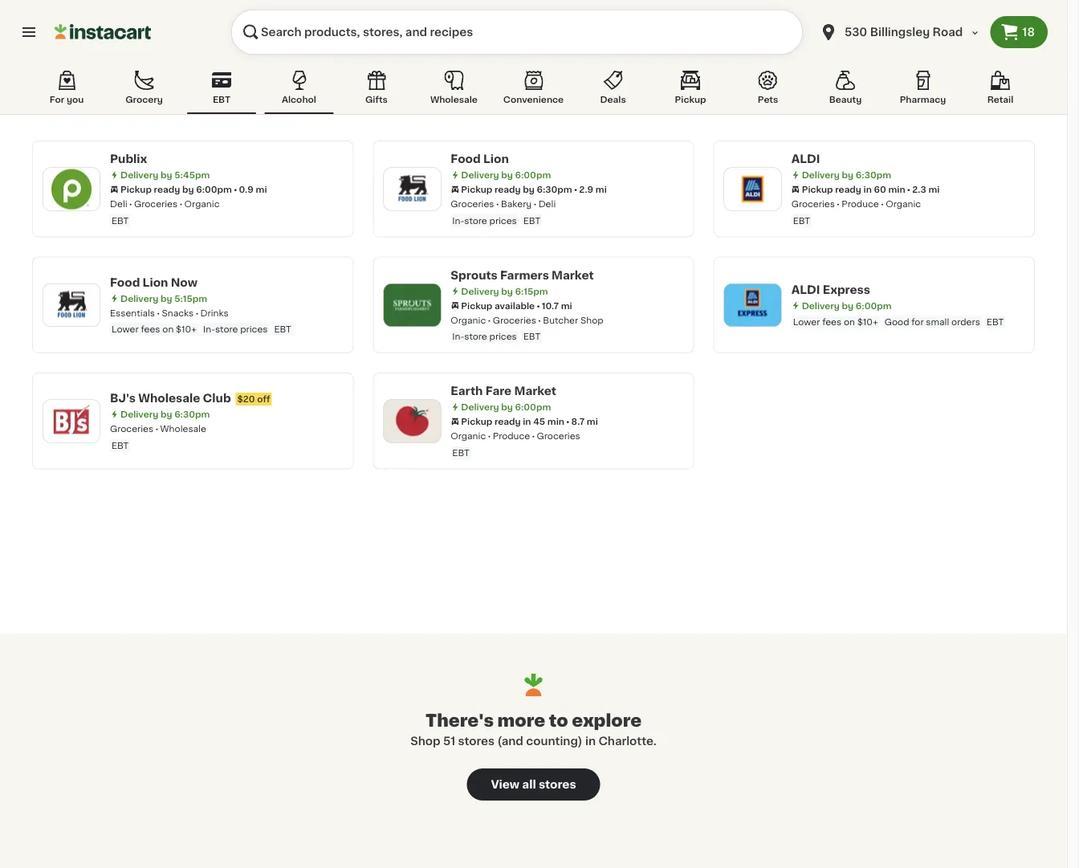 Task type: locate. For each thing, give the bounding box(es) containing it.
2 vertical spatial delivery by 6:00pm
[[461, 403, 551, 412]]

ready up "organic produce groceries ebt"
[[495, 417, 521, 426]]

store down "pickup ready by 6:30pm"
[[465, 216, 487, 225]]

1 vertical spatial aldi
[[792, 284, 821, 295]]

1 vertical spatial food
[[110, 277, 140, 288]]

1 vertical spatial delivery by 6:00pm
[[802, 301, 892, 310]]

food up essentials on the top of page
[[110, 277, 140, 288]]

1 vertical spatial stores
[[539, 779, 576, 790]]

1 vertical spatial delivery by 6:30pm
[[120, 410, 210, 419]]

by down express
[[842, 301, 854, 310]]

groceries inside groceries wholesale ebt
[[110, 425, 154, 433]]

more
[[498, 712, 546, 729]]

lower inside essentials snacks drinks lower fees on $10+ in-store prices ebt
[[112, 325, 139, 334]]

wholesale for ebt
[[160, 425, 206, 433]]

2.3
[[913, 185, 927, 194]]

mi right 2.9
[[596, 185, 607, 194]]

there's more to explore shop 51 stores (and counting) in charlotte.
[[411, 712, 657, 747]]

0 horizontal spatial produce
[[493, 432, 530, 441]]

by up pickup ready by 6:00pm
[[161, 171, 172, 180]]

wholesale inside groceries wholesale ebt
[[160, 425, 206, 433]]

drinks
[[200, 308, 229, 317]]

0 horizontal spatial shop
[[411, 736, 441, 747]]

1 deli from the left
[[110, 200, 127, 208]]

deli inside deli groceries organic ebt
[[110, 200, 127, 208]]

aldi logo image
[[732, 168, 774, 210]]

pickup down publix
[[120, 185, 152, 194]]

1 horizontal spatial shop
[[581, 316, 604, 325]]

10.7
[[542, 301, 559, 310]]

groceries inside groceries bakery deli in-store prices ebt
[[451, 200, 494, 208]]

deli down publix
[[110, 200, 127, 208]]

51
[[443, 736, 456, 747]]

mi for aldi
[[929, 185, 940, 194]]

1 horizontal spatial min
[[889, 185, 906, 194]]

$10+ left good
[[858, 318, 879, 327]]

groceries down "pickup ready in 60 min"
[[792, 200, 835, 208]]

1 horizontal spatial delivery by 6:30pm
[[802, 171, 892, 180]]

store inside groceries bakery deli in-store prices ebt
[[465, 216, 487, 225]]

delivery down earth
[[461, 403, 499, 412]]

mi for food lion
[[596, 185, 607, 194]]

6:00pm
[[515, 171, 551, 180], [196, 185, 232, 194], [856, 301, 892, 310], [515, 403, 551, 412]]

aldi for aldi express
[[792, 284, 821, 295]]

delivery
[[120, 171, 158, 180], [461, 171, 499, 180], [802, 171, 840, 180], [461, 287, 499, 296], [120, 294, 158, 303], [802, 301, 840, 310], [461, 403, 499, 412], [120, 410, 158, 419]]

0 vertical spatial aldi
[[792, 153, 821, 165]]

0 vertical spatial stores
[[458, 736, 495, 747]]

wholesale up food lion
[[430, 95, 478, 104]]

1 horizontal spatial lower
[[793, 318, 820, 327]]

delivery by 6:30pm
[[802, 171, 892, 180], [120, 410, 210, 419]]

prices
[[490, 216, 517, 225], [240, 325, 268, 334], [490, 332, 517, 341]]

in- down pickup available
[[453, 332, 465, 341]]

pickup up groceries produce organic ebt
[[802, 185, 833, 194]]

prices up $20
[[240, 325, 268, 334]]

fees down aldi express
[[823, 318, 842, 327]]

wholesale up groceries wholesale ebt on the left of page
[[138, 393, 200, 404]]

1 vertical spatial market
[[514, 386, 557, 397]]

produce down pickup ready in 45 min
[[493, 432, 530, 441]]

ready for publix
[[154, 185, 180, 194]]

in left 45
[[523, 417, 531, 426]]

1 vertical spatial shop
[[411, 736, 441, 747]]

by for sprouts farmers market
[[501, 287, 513, 296]]

view all stores
[[491, 779, 576, 790]]

stores down there's
[[458, 736, 495, 747]]

on
[[844, 318, 855, 327], [162, 325, 174, 334]]

0 vertical spatial market
[[552, 270, 594, 281]]

explore
[[572, 712, 642, 729]]

gifts button
[[342, 67, 411, 114]]

1 vertical spatial 6:30pm
[[537, 185, 572, 194]]

delivery up "pickup ready in 60 min"
[[802, 171, 840, 180]]

6:30pm down bj's wholesale club $20 off
[[174, 410, 210, 419]]

ready up groceries produce organic ebt
[[836, 185, 862, 194]]

by for aldi express
[[842, 301, 854, 310]]

in- inside groceries bakery deli in-store prices ebt
[[453, 216, 465, 225]]

stores right all
[[539, 779, 576, 790]]

0 vertical spatial min
[[889, 185, 906, 194]]

on down express
[[844, 318, 855, 327]]

min right 45
[[548, 417, 565, 426]]

organic down pickup ready by 6:00pm
[[184, 200, 220, 208]]

delivery by 6:30pm for ebt
[[120, 410, 210, 419]]

2 deli from the left
[[539, 200, 556, 208]]

ready down delivery by 5:45pm
[[154, 185, 180, 194]]

pickup down food lion
[[461, 185, 493, 194]]

market up 45
[[514, 386, 557, 397]]

$10+ down snacks
[[176, 325, 197, 334]]

0 vertical spatial 6:30pm
[[856, 171, 892, 180]]

bj's
[[110, 393, 136, 404]]

ebt
[[213, 95, 231, 104], [112, 216, 129, 225], [524, 216, 541, 225], [793, 216, 811, 225], [987, 318, 1004, 327], [274, 325, 292, 334], [524, 332, 541, 341], [112, 441, 129, 450], [453, 448, 470, 457]]

mi for earth fare market
[[587, 417, 598, 426]]

groceries bakery deli in-store prices ebt
[[451, 200, 556, 225]]

view
[[491, 779, 520, 790]]

2 horizontal spatial in
[[864, 185, 872, 194]]

bj's wholesale club logo image
[[51, 400, 92, 442]]

for
[[50, 95, 64, 104]]

pharmacy button
[[889, 67, 958, 114]]

mi
[[256, 185, 267, 194], [596, 185, 607, 194], [929, 185, 940, 194], [561, 301, 572, 310], [587, 417, 598, 426]]

pickup left pets
[[675, 95, 707, 104]]

delivery for food lion
[[461, 171, 499, 180]]

1 vertical spatial produce
[[493, 432, 530, 441]]

mi right 8.7
[[587, 417, 598, 426]]

0 horizontal spatial stores
[[458, 736, 495, 747]]

1 horizontal spatial stores
[[539, 779, 576, 790]]

delivery up essentials on the top of page
[[120, 294, 158, 303]]

to
[[549, 712, 568, 729]]

0 horizontal spatial deli
[[110, 200, 127, 208]]

grocery button
[[110, 67, 179, 114]]

mi right 0.9
[[256, 185, 267, 194]]

(and
[[498, 736, 524, 747]]

0 horizontal spatial 6:30pm
[[174, 410, 210, 419]]

wholesale down bj's wholesale club $20 off
[[160, 425, 206, 433]]

1 horizontal spatial in
[[586, 736, 596, 747]]

2 vertical spatial in
[[586, 736, 596, 747]]

by up groceries wholesale ebt on the left of page
[[161, 410, 172, 419]]

1 vertical spatial lion
[[143, 277, 168, 288]]

$10+
[[858, 318, 879, 327], [176, 325, 197, 334]]

lion up "pickup ready by 6:30pm"
[[484, 153, 509, 165]]

shop left 51
[[411, 736, 441, 747]]

mi for sprouts farmers market
[[561, 301, 572, 310]]

0 vertical spatial delivery by 6:00pm
[[461, 171, 551, 180]]

snacks
[[162, 308, 194, 317]]

produce down "pickup ready in 60 min"
[[842, 200, 879, 208]]

mi right 2.3
[[929, 185, 940, 194]]

by up bakery
[[523, 185, 535, 194]]

in- inside organic groceries butcher shop in-store prices ebt
[[453, 332, 465, 341]]

groceries down available
[[493, 316, 536, 325]]

groceries down bj's
[[110, 425, 154, 433]]

food lion logo image
[[391, 168, 433, 210]]

store inside organic groceries butcher shop in-store prices ebt
[[465, 332, 487, 341]]

aldi left express
[[792, 284, 821, 295]]

groceries down pickup ready by 6:00pm
[[134, 200, 178, 208]]

prices inside organic groceries butcher shop in-store prices ebt
[[490, 332, 517, 341]]

organic inside groceries produce organic ebt
[[886, 200, 921, 208]]

shop inside the there's more to explore shop 51 stores (and counting) in charlotte.
[[411, 736, 441, 747]]

pickup down earth
[[461, 417, 493, 426]]

groceries inside deli groceries organic ebt
[[134, 200, 178, 208]]

pickup available
[[461, 301, 535, 310]]

fees down essentials on the top of page
[[141, 325, 160, 334]]

0 vertical spatial shop
[[581, 316, 604, 325]]

delivery down publix
[[120, 171, 158, 180]]

mi up butcher
[[561, 301, 572, 310]]

by up pickup ready in 45 min
[[501, 403, 513, 412]]

food lion
[[451, 153, 509, 165]]

store down drinks
[[215, 325, 238, 334]]

prices down pickup available
[[490, 332, 517, 341]]

produce for aldi
[[842, 200, 879, 208]]

produce
[[842, 200, 879, 208], [493, 432, 530, 441]]

shop categories tab list
[[32, 67, 1035, 114]]

groceries left bakery
[[451, 200, 494, 208]]

grocery
[[125, 95, 163, 104]]

organic groceries butcher shop in-store prices ebt
[[451, 316, 604, 341]]

produce for earth fare market
[[493, 432, 530, 441]]

delivery by 6:30pm up groceries wholesale ebt on the left of page
[[120, 410, 210, 419]]

shop
[[581, 316, 604, 325], [411, 736, 441, 747]]

2 horizontal spatial 6:30pm
[[856, 171, 892, 180]]

pickup down sprouts
[[461, 301, 493, 310]]

delivery by 6:00pm
[[461, 171, 551, 180], [802, 301, 892, 310], [461, 403, 551, 412]]

in down explore
[[586, 736, 596, 747]]

produce inside groceries produce organic ebt
[[842, 200, 879, 208]]

essentials
[[110, 308, 155, 317]]

beauty button
[[811, 67, 880, 114]]

groceries inside "organic produce groceries ebt"
[[537, 432, 581, 441]]

by for publix
[[161, 171, 172, 180]]

aldi
[[792, 153, 821, 165], [792, 284, 821, 295]]

stores inside button
[[539, 779, 576, 790]]

in-
[[453, 216, 465, 225], [203, 325, 215, 334], [453, 332, 465, 341]]

store down pickup available
[[465, 332, 487, 341]]

food
[[451, 153, 481, 165], [110, 277, 140, 288]]

by for aldi
[[842, 171, 854, 180]]

6:30pm left 2.9
[[537, 185, 572, 194]]

ready for food lion
[[495, 185, 521, 194]]

organic down pickup available
[[451, 316, 486, 325]]

groceries inside groceries produce organic ebt
[[792, 200, 835, 208]]

earth fare market logo image
[[391, 400, 433, 442]]

lower down aldi express
[[793, 318, 820, 327]]

1 horizontal spatial $10+
[[858, 318, 879, 327]]

ready up bakery
[[495, 185, 521, 194]]

available
[[495, 301, 535, 310]]

good
[[885, 318, 910, 327]]

0 vertical spatial delivery by 6:30pm
[[802, 171, 892, 180]]

produce inside "organic produce groceries ebt"
[[493, 432, 530, 441]]

on down snacks
[[162, 325, 174, 334]]

in left 60
[[864, 185, 872, 194]]

groceries wholesale ebt
[[110, 425, 206, 450]]

delivery by 6:00pm down express
[[802, 301, 892, 310]]

2 vertical spatial 6:30pm
[[174, 410, 210, 419]]

food for food lion now
[[110, 277, 140, 288]]

store inside essentials snacks drinks lower fees on $10+ in-store prices ebt
[[215, 325, 238, 334]]

45
[[534, 417, 546, 426]]

in- up sprouts
[[453, 216, 465, 225]]

1 vertical spatial wholesale
[[138, 393, 200, 404]]

0 vertical spatial produce
[[842, 200, 879, 208]]

lower
[[793, 318, 820, 327], [112, 325, 139, 334]]

in- inside essentials snacks drinks lower fees on $10+ in-store prices ebt
[[203, 325, 215, 334]]

6:00pm for food lion
[[515, 171, 551, 180]]

1 horizontal spatial lion
[[484, 153, 509, 165]]

min right 60
[[889, 185, 906, 194]]

delivery by 6:00pm up pickup ready in 45 min
[[461, 403, 551, 412]]

1 horizontal spatial fees
[[823, 318, 842, 327]]

6:00pm down 5:45pm
[[196, 185, 232, 194]]

0 vertical spatial food
[[451, 153, 481, 165]]

deli right bakery
[[539, 200, 556, 208]]

delivery by 6:00pm for express
[[802, 301, 892, 310]]

530 billingsley road
[[845, 27, 963, 38]]

delivery for sprouts farmers market
[[461, 287, 499, 296]]

delivery by 6:00pm up "pickup ready by 6:30pm"
[[461, 171, 551, 180]]

None search field
[[231, 10, 803, 55]]

lion for food lion
[[484, 153, 509, 165]]

store
[[465, 216, 487, 225], [215, 325, 238, 334], [465, 332, 487, 341]]

2 vertical spatial wholesale
[[160, 425, 206, 433]]

0 horizontal spatial delivery by 6:30pm
[[120, 410, 210, 419]]

by for food lion
[[501, 171, 513, 180]]

0 horizontal spatial food
[[110, 277, 140, 288]]

0 horizontal spatial on
[[162, 325, 174, 334]]

organic down earth
[[451, 432, 486, 441]]

by up "pickup ready in 60 min"
[[842, 171, 854, 180]]

2 aldi from the top
[[792, 284, 821, 295]]

1 horizontal spatial produce
[[842, 200, 879, 208]]

ebt inside essentials snacks drinks lower fees on $10+ in-store prices ebt
[[274, 325, 292, 334]]

wholesale inside button
[[430, 95, 478, 104]]

ebt inside "organic produce groceries ebt"
[[453, 448, 470, 457]]

1 vertical spatial min
[[548, 417, 565, 426]]

by up "pickup ready by 6:30pm"
[[501, 171, 513, 180]]

6:15pm
[[515, 287, 548, 296]]

deli
[[110, 200, 127, 208], [539, 200, 556, 208]]

delivery down aldi express
[[802, 301, 840, 310]]

0 vertical spatial wholesale
[[430, 95, 478, 104]]

ebt inside button
[[213, 95, 231, 104]]

groceries down 45
[[537, 432, 581, 441]]

club
[[203, 393, 231, 404]]

by up available
[[501, 287, 513, 296]]

5:15pm
[[174, 294, 207, 303]]

earth fare market
[[451, 386, 557, 397]]

road
[[933, 27, 963, 38]]

0 horizontal spatial in
[[523, 417, 531, 426]]

prices inside groceries bakery deli in-store prices ebt
[[490, 216, 517, 225]]

1 horizontal spatial deli
[[539, 200, 556, 208]]

1 vertical spatial in
[[523, 417, 531, 426]]

0 horizontal spatial $10+
[[176, 325, 197, 334]]

all
[[522, 779, 536, 790]]

ebt inside deli groceries organic ebt
[[112, 216, 129, 225]]

lion up delivery by 5:15pm
[[143, 277, 168, 288]]

market up 10.7 mi in the right top of the page
[[552, 270, 594, 281]]

0 horizontal spatial fees
[[141, 325, 160, 334]]

0 vertical spatial lion
[[484, 153, 509, 165]]

in- down drinks
[[203, 325, 215, 334]]

by for earth fare market
[[501, 403, 513, 412]]

delivery down food lion
[[461, 171, 499, 180]]

prices down bakery
[[490, 216, 517, 225]]

6:00pm up "pickup ready by 6:30pm"
[[515, 171, 551, 180]]

delivery by 6:30pm up "pickup ready in 60 min"
[[802, 171, 892, 180]]

0 vertical spatial in
[[864, 185, 872, 194]]

6:00pm up good
[[856, 301, 892, 310]]

0 horizontal spatial lower
[[112, 325, 139, 334]]

0 horizontal spatial min
[[548, 417, 565, 426]]

6:30pm up 60
[[856, 171, 892, 180]]

lower down essentials on the top of page
[[112, 325, 139, 334]]

0.9 mi
[[239, 185, 267, 194]]

6:00pm up 45
[[515, 403, 551, 412]]

ebt inside groceries wholesale ebt
[[112, 441, 129, 450]]

delivery down sprouts
[[461, 287, 499, 296]]

aldi up "pickup ready in 60 min"
[[792, 153, 821, 165]]

by
[[161, 171, 172, 180], [501, 171, 513, 180], [842, 171, 854, 180], [182, 185, 194, 194], [523, 185, 535, 194], [501, 287, 513, 296], [161, 294, 172, 303], [842, 301, 854, 310], [501, 403, 513, 412], [161, 410, 172, 419]]

shop right butcher
[[581, 316, 604, 325]]

organic down 2.3
[[886, 200, 921, 208]]

2.3 mi
[[913, 185, 940, 194]]

instacart image
[[55, 22, 151, 42]]

wholesale
[[430, 95, 478, 104], [138, 393, 200, 404], [160, 425, 206, 433]]

1 horizontal spatial food
[[451, 153, 481, 165]]

alcohol button
[[265, 67, 334, 114]]

bakery
[[501, 200, 532, 208]]

0 horizontal spatial lion
[[143, 277, 168, 288]]

food up "pickup ready by 6:30pm"
[[451, 153, 481, 165]]

groceries inside organic groceries butcher shop in-store prices ebt
[[493, 316, 536, 325]]

by up snacks
[[161, 294, 172, 303]]

1 aldi from the top
[[792, 153, 821, 165]]

groceries
[[134, 200, 178, 208], [451, 200, 494, 208], [792, 200, 835, 208], [493, 316, 536, 325], [110, 425, 154, 433], [537, 432, 581, 441]]



Task type: vqa. For each thing, say whether or not it's contained in the screenshot.
rightmost the stores
yes



Task type: describe. For each thing, give the bounding box(es) containing it.
aldi express logo image
[[732, 284, 774, 326]]

6:00pm for earth fare market
[[515, 403, 551, 412]]

aldi express
[[792, 284, 871, 295]]

pickup for food lion
[[461, 185, 493, 194]]

pickup inside button
[[675, 95, 707, 104]]

groceries produce organic ebt
[[792, 200, 921, 225]]

beauty
[[830, 95, 862, 104]]

6:30pm for wholesale
[[174, 410, 210, 419]]

delivery for aldi
[[802, 171, 840, 180]]

counting)
[[526, 736, 583, 747]]

delivery for earth fare market
[[461, 403, 499, 412]]

pickup ready by 6:00pm
[[120, 185, 232, 194]]

pickup ready in 60 min
[[802, 185, 906, 194]]

delivery for food lion now
[[120, 294, 158, 303]]

by down 5:45pm
[[182, 185, 194, 194]]

billingsley
[[871, 27, 930, 38]]

retail
[[988, 95, 1014, 104]]

charlotte.
[[599, 736, 657, 747]]

delivery by 6:00pm for fare
[[461, 403, 551, 412]]

lion for food lion now
[[143, 277, 168, 288]]

for you
[[50, 95, 84, 104]]

$20
[[237, 395, 255, 404]]

deals
[[600, 95, 626, 104]]

sprouts farmers market logo image
[[391, 284, 433, 326]]

convenience button
[[497, 67, 570, 114]]

publix
[[110, 153, 147, 165]]

stores inside the there's more to explore shop 51 stores (and counting) in charlotte.
[[458, 736, 495, 747]]

1 horizontal spatial 6:30pm
[[537, 185, 572, 194]]

Search field
[[231, 10, 803, 55]]

retail button
[[966, 67, 1035, 114]]

fees inside essentials snacks drinks lower fees on $10+ in-store prices ebt
[[141, 325, 160, 334]]

deli groceries organic ebt
[[110, 200, 220, 225]]

farmers
[[500, 270, 549, 281]]

pickup button
[[656, 67, 725, 114]]

for you button
[[32, 67, 101, 114]]

530 billingsley road button
[[819, 10, 981, 55]]

prices inside essentials snacks drinks lower fees on $10+ in-store prices ebt
[[240, 325, 268, 334]]

deli inside groceries bakery deli in-store prices ebt
[[539, 200, 556, 208]]

in for earth fare market
[[523, 417, 531, 426]]

delivery by 6:30pm for groceries
[[802, 171, 892, 180]]

delivery by 6:15pm
[[461, 287, 548, 296]]

pets button
[[734, 67, 803, 114]]

express
[[823, 284, 871, 295]]

delivery by 6:00pm for lion
[[461, 171, 551, 180]]

fare
[[486, 386, 512, 397]]

food for food lion
[[451, 153, 481, 165]]

by for food lion now
[[161, 294, 172, 303]]

food lion now
[[110, 277, 198, 288]]

6:30pm for 2.3 mi
[[856, 171, 892, 180]]

0.9
[[239, 185, 254, 194]]

pickup for earth fare market
[[461, 417, 493, 426]]

8.7
[[572, 417, 585, 426]]

pets
[[758, 95, 779, 104]]

18
[[1023, 27, 1035, 38]]

ebt inside organic groceries butcher shop in-store prices ebt
[[524, 332, 541, 341]]

min for aldi
[[889, 185, 906, 194]]

min for earth fare market
[[548, 417, 565, 426]]

for
[[912, 318, 924, 327]]

in for aldi
[[864, 185, 872, 194]]

8.7 mi
[[572, 417, 598, 426]]

delivery by 5:45pm
[[120, 171, 210, 180]]

convenience
[[504, 95, 564, 104]]

delivery down bj's
[[120, 410, 158, 419]]

wholesale button
[[420, 67, 489, 114]]

there's
[[426, 712, 494, 729]]

you
[[67, 95, 84, 104]]

orders
[[952, 318, 981, 327]]

1 horizontal spatial on
[[844, 318, 855, 327]]

wholesale for club
[[138, 393, 200, 404]]

60
[[874, 185, 887, 194]]

food lion now logo image
[[51, 284, 92, 326]]

shop inside organic groceries butcher shop in-store prices ebt
[[581, 316, 604, 325]]

ready for earth fare market
[[495, 417, 521, 426]]

gifts
[[365, 95, 388, 104]]

publix logo image
[[51, 168, 92, 210]]

butcher
[[543, 316, 579, 325]]

pickup ready by 6:30pm
[[461, 185, 572, 194]]

10.7 mi
[[542, 301, 572, 310]]

pickup for aldi
[[802, 185, 833, 194]]

organic inside organic groceries butcher shop in-store prices ebt
[[451, 316, 486, 325]]

market for sprouts farmers market
[[552, 270, 594, 281]]

530 billingsley road button
[[810, 10, 991, 55]]

delivery for aldi express
[[802, 301, 840, 310]]

pickup for publix
[[120, 185, 152, 194]]

6:00pm for aldi express
[[856, 301, 892, 310]]

sprouts
[[451, 270, 498, 281]]

pharmacy
[[900, 95, 947, 104]]

bj's wholesale club $20 off
[[110, 393, 270, 404]]

off
[[257, 395, 270, 404]]

5:45pm
[[174, 171, 210, 180]]

$10+ inside essentials snacks drinks lower fees on $10+ in-store prices ebt
[[176, 325, 197, 334]]

lower fees on $10+ good for small orders ebt
[[793, 318, 1004, 327]]

organic produce groceries ebt
[[451, 432, 581, 457]]

mi for publix
[[256, 185, 267, 194]]

market for earth fare market
[[514, 386, 557, 397]]

delivery for publix
[[120, 171, 158, 180]]

organic inside "organic produce groceries ebt"
[[451, 432, 486, 441]]

essentials snacks drinks lower fees on $10+ in-store prices ebt
[[110, 308, 292, 334]]

ebt button
[[187, 67, 256, 114]]

delivery by 5:15pm
[[120, 294, 207, 303]]

view all stores button
[[467, 769, 600, 801]]

ebt inside groceries produce organic ebt
[[793, 216, 811, 225]]

deals button
[[579, 67, 648, 114]]

pickup ready in 45 min
[[461, 417, 565, 426]]

on inside essentials snacks drinks lower fees on $10+ in-store prices ebt
[[162, 325, 174, 334]]

in inside the there's more to explore shop 51 stores (and counting) in charlotte.
[[586, 736, 596, 747]]

sprouts farmers market
[[451, 270, 594, 281]]

2.9 mi
[[579, 185, 607, 194]]

small
[[926, 318, 950, 327]]

now
[[171, 277, 198, 288]]

alcohol
[[282, 95, 316, 104]]

2.9
[[579, 185, 594, 194]]

530
[[845, 27, 868, 38]]

organic inside deli groceries organic ebt
[[184, 200, 220, 208]]

18 button
[[991, 16, 1048, 48]]

ebt inside groceries bakery deli in-store prices ebt
[[524, 216, 541, 225]]

ready for aldi
[[836, 185, 862, 194]]

view all stores link
[[467, 769, 600, 801]]

aldi for aldi
[[792, 153, 821, 165]]

pickup for sprouts farmers market
[[461, 301, 493, 310]]



